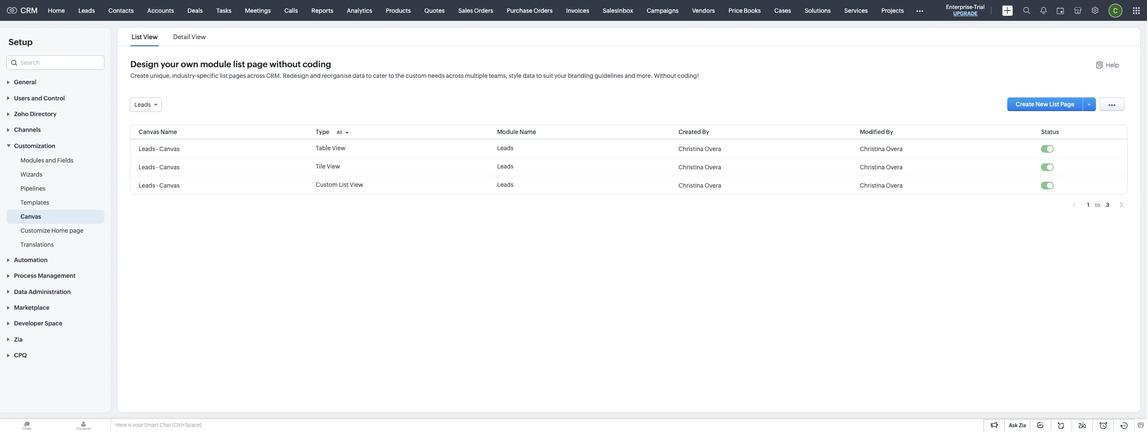 Task type: vqa. For each thing, say whether or not it's contained in the screenshot.
Invoices link
yes



Task type: describe. For each thing, give the bounding box(es) containing it.
1 horizontal spatial zia
[[1019, 423, 1026, 429]]

all
[[337, 130, 342, 135]]

and left more.
[[625, 72, 635, 79]]

profile element
[[1104, 0, 1128, 21]]

calls link
[[278, 0, 305, 21]]

zoho directory button
[[0, 106, 111, 122]]

invoices
[[566, 7, 589, 14]]

products link
[[379, 0, 418, 21]]

view for list view
[[143, 33, 158, 40]]

translations
[[20, 241, 54, 248]]

contacts image
[[57, 420, 110, 432]]

calls
[[285, 7, 298, 14]]

customization button
[[0, 138, 111, 154]]

wizards link
[[20, 170, 42, 179]]

coding!
[[678, 72, 699, 79]]

pipelines link
[[20, 184, 45, 193]]

and inside dropdown button
[[31, 95, 42, 102]]

status
[[1042, 129, 1059, 135]]

products
[[386, 7, 411, 14]]

channels
[[14, 127, 41, 134]]

trial
[[974, 4, 985, 10]]

price books link
[[722, 0, 768, 21]]

module
[[497, 129, 519, 135]]

setup
[[9, 37, 33, 47]]

leads - canvas for tile view
[[139, 164, 180, 171]]

and down coding
[[310, 72, 321, 79]]

2 vertical spatial list
[[339, 182, 349, 188]]

needs
[[428, 72, 445, 79]]

data administration button
[[0, 284, 111, 300]]

Search text field
[[7, 56, 104, 69]]

list view
[[132, 33, 158, 40]]

campaigns link
[[640, 0, 686, 21]]

users
[[14, 95, 30, 102]]

data administration
[[14, 289, 71, 296]]

multiple
[[465, 72, 488, 79]]

create menu image
[[1003, 5, 1013, 16]]

1 across from the left
[[247, 72, 265, 79]]

fields
[[57, 157, 73, 164]]

canvas inside customization region
[[20, 213, 41, 220]]

name for canvas name
[[161, 129, 177, 135]]

guidelines
[[595, 72, 624, 79]]

services link
[[838, 0, 875, 21]]

custom list view
[[316, 182, 363, 188]]

upgrade
[[954, 11, 978, 17]]

without
[[654, 72, 676, 79]]

process
[[14, 273, 36, 280]]

teams,
[[489, 72, 508, 79]]

unique,
[[150, 72, 171, 79]]

1 vertical spatial your
[[555, 72, 567, 79]]

orders for purchase orders
[[534, 7, 553, 14]]

modules and fields link
[[20, 156, 73, 165]]

data
[[14, 289, 27, 296]]

search image
[[1023, 7, 1031, 14]]

leads - canvas for custom list view
[[139, 182, 180, 189]]

name for module name
[[520, 129, 536, 135]]

page inside "link"
[[69, 227, 84, 234]]

customize home page link
[[20, 227, 84, 235]]

specific
[[197, 72, 219, 79]]

view for detail view
[[192, 33, 206, 40]]

reorganise
[[322, 72, 351, 79]]

list inside 'button'
[[1050, 101, 1060, 108]]

create for create new list page
[[1016, 101, 1035, 108]]

- for custom list view
[[156, 182, 158, 189]]

meetings link
[[238, 0, 278, 21]]

templates link
[[20, 198, 49, 207]]

pages
[[229, 72, 246, 79]]

tile
[[316, 163, 326, 170]]

more.
[[637, 72, 653, 79]]

campaigns
[[647, 7, 679, 14]]

deals link
[[181, 0, 210, 21]]

custom
[[316, 182, 338, 188]]

list containing list view
[[124, 28, 214, 46]]

cpq button
[[0, 348, 111, 363]]

users and control button
[[0, 90, 111, 106]]

wizards
[[20, 171, 42, 178]]

ask
[[1009, 423, 1018, 429]]

leads - canvas for table view
[[139, 146, 180, 152]]

customization region
[[0, 154, 111, 252]]

table
[[316, 145, 331, 152]]

sales orders link
[[452, 0, 500, 21]]

management
[[38, 273, 76, 280]]

vendors link
[[686, 0, 722, 21]]

purchase orders link
[[500, 0, 560, 21]]

analytics
[[347, 7, 372, 14]]

smart
[[144, 423, 158, 429]]

help
[[1106, 62, 1119, 69]]

templates
[[20, 199, 49, 206]]

translations link
[[20, 241, 54, 249]]

signals element
[[1036, 0, 1052, 21]]

2 across from the left
[[446, 72, 464, 79]]

by for modified by
[[886, 129, 893, 135]]

custom
[[406, 72, 427, 79]]

1
[[1088, 202, 1090, 208]]

module name
[[497, 129, 536, 135]]

users and control
[[14, 95, 65, 102]]

modules
[[20, 157, 44, 164]]

home inside "link"
[[51, 227, 68, 234]]

solutions link
[[798, 0, 838, 21]]

contacts
[[108, 7, 134, 14]]

Other Modules field
[[911, 4, 929, 17]]

accounts
[[147, 7, 174, 14]]

coding
[[303, 59, 331, 69]]

tile view
[[316, 163, 340, 170]]

suit
[[543, 72, 553, 79]]



Task type: locate. For each thing, give the bounding box(es) containing it.
view right tile
[[327, 163, 340, 170]]

and inside 'link'
[[45, 157, 56, 164]]

to
[[366, 72, 372, 79], [389, 72, 394, 79], [536, 72, 542, 79], [1095, 202, 1101, 208]]

your right is
[[133, 423, 143, 429]]

0 vertical spatial list
[[233, 59, 245, 69]]

0 vertical spatial list
[[132, 33, 142, 40]]

and right users
[[31, 95, 42, 102]]

view for tile view
[[327, 163, 340, 170]]

- for tile view
[[156, 164, 158, 171]]

0 horizontal spatial list
[[132, 33, 142, 40]]

solutions
[[805, 7, 831, 14]]

1 horizontal spatial by
[[886, 129, 893, 135]]

2 data from the left
[[523, 72, 535, 79]]

marketplace
[[14, 305, 49, 312]]

1 name from the left
[[161, 129, 177, 135]]

name
[[161, 129, 177, 135], [520, 129, 536, 135]]

salesinbox
[[603, 7, 633, 14]]

data left cater
[[353, 72, 365, 79]]

1 horizontal spatial across
[[446, 72, 464, 79]]

to left suit
[[536, 72, 542, 79]]

orders
[[474, 7, 493, 14], [534, 7, 553, 14]]

1 - from the top
[[156, 146, 158, 152]]

zia inside dropdown button
[[14, 337, 23, 343]]

0 vertical spatial your
[[161, 59, 179, 69]]

1 vertical spatial page
[[69, 227, 84, 234]]

view right table
[[332, 145, 346, 152]]

0 horizontal spatial name
[[161, 129, 177, 135]]

list down design your own module list page without coding
[[220, 72, 228, 79]]

2 by from the left
[[886, 129, 893, 135]]

here
[[115, 423, 127, 429]]

1 vertical spatial list
[[1050, 101, 1060, 108]]

page
[[1061, 101, 1075, 108]]

cpq
[[14, 352, 27, 359]]

module
[[200, 59, 231, 69]]

crm
[[20, 6, 38, 15]]

0 horizontal spatial across
[[247, 72, 265, 79]]

detail view
[[173, 33, 206, 40]]

sales
[[458, 7, 473, 14]]

your right suit
[[555, 72, 567, 79]]

accounts link
[[141, 0, 181, 21]]

process management button
[[0, 268, 111, 284]]

modified by
[[860, 129, 893, 135]]

0 horizontal spatial page
[[69, 227, 84, 234]]

view right detail
[[192, 33, 206, 40]]

and left fields
[[45, 157, 56, 164]]

0 horizontal spatial data
[[353, 72, 365, 79]]

view for table view
[[332, 145, 346, 152]]

list right custom
[[339, 182, 349, 188]]

1 horizontal spatial your
[[161, 59, 179, 69]]

by
[[702, 129, 709, 135], [886, 129, 893, 135]]

customize home page
[[20, 227, 84, 234]]

search element
[[1018, 0, 1036, 21]]

3 - from the top
[[156, 182, 158, 189]]

data
[[353, 72, 365, 79], [523, 72, 535, 79]]

across left crm.
[[247, 72, 265, 79]]

2 - from the top
[[156, 164, 158, 171]]

by right modified
[[886, 129, 893, 135]]

- for table view
[[156, 146, 158, 152]]

create
[[130, 72, 149, 79], [1016, 101, 1035, 108]]

christina
[[679, 146, 704, 152], [860, 146, 885, 152], [679, 164, 704, 171], [860, 164, 885, 171], [679, 182, 704, 189], [860, 182, 885, 189]]

space
[[45, 321, 62, 327]]

1 horizontal spatial data
[[523, 72, 535, 79]]

price books
[[729, 7, 761, 14]]

branding
[[568, 72, 594, 79]]

general
[[14, 79, 36, 86]]

0 vertical spatial leads - canvas
[[139, 146, 180, 152]]

2 name from the left
[[520, 129, 536, 135]]

2 vertical spatial your
[[133, 423, 143, 429]]

1 horizontal spatial name
[[520, 129, 536, 135]]

None field
[[6, 55, 104, 70]]

0 horizontal spatial your
[[133, 423, 143, 429]]

create left new
[[1016, 101, 1035, 108]]

projects link
[[875, 0, 911, 21]]

new
[[1036, 101, 1049, 108]]

0 vertical spatial create
[[130, 72, 149, 79]]

list up design
[[132, 33, 142, 40]]

own
[[181, 59, 198, 69]]

enterprise-
[[946, 4, 974, 10]]

orders inside sales orders link
[[474, 7, 493, 14]]

style
[[509, 72, 522, 79]]

canvas link
[[20, 212, 41, 221]]

salesinbox link
[[596, 0, 640, 21]]

create down design
[[130, 72, 149, 79]]

your up unique,
[[161, 59, 179, 69]]

detail
[[173, 33, 190, 40]]

general button
[[0, 74, 111, 90]]

2 horizontal spatial your
[[555, 72, 567, 79]]

list
[[233, 59, 245, 69], [220, 72, 228, 79]]

the
[[395, 72, 405, 79]]

list view link
[[130, 33, 159, 40]]

automation button
[[0, 252, 111, 268]]

1 leads - canvas from the top
[[139, 146, 180, 152]]

canvas for table view
[[159, 146, 180, 152]]

0 vertical spatial home
[[48, 7, 65, 14]]

crm.
[[266, 72, 282, 79]]

contacts link
[[102, 0, 141, 21]]

list
[[132, 33, 142, 40], [1050, 101, 1060, 108], [339, 182, 349, 188]]

canvas
[[139, 129, 159, 135], [159, 146, 180, 152], [159, 164, 180, 171], [159, 182, 180, 189], [20, 213, 41, 220]]

cater
[[373, 72, 387, 79]]

chat
[[160, 423, 171, 429]]

2 orders from the left
[[534, 7, 553, 14]]

administration
[[29, 289, 71, 296]]

across right needs
[[446, 72, 464, 79]]

purchase
[[507, 7, 533, 14]]

list up pages
[[233, 59, 245, 69]]

projects
[[882, 7, 904, 14]]

profile image
[[1109, 4, 1123, 17]]

orders for sales orders
[[474, 7, 493, 14]]

page up crm.
[[247, 59, 268, 69]]

zia up "cpq"
[[14, 337, 23, 343]]

tasks link
[[210, 0, 238, 21]]

0 horizontal spatial list
[[220, 72, 228, 79]]

vendors
[[692, 7, 715, 14]]

home right customize
[[51, 227, 68, 234]]

1 horizontal spatial list
[[233, 59, 245, 69]]

list for module
[[233, 59, 245, 69]]

signals image
[[1041, 7, 1047, 14]]

3 leads - canvas from the top
[[139, 182, 180, 189]]

1 data from the left
[[353, 72, 365, 79]]

1 vertical spatial list
[[220, 72, 228, 79]]

home right crm
[[48, 7, 65, 14]]

canvas for tile view
[[159, 164, 180, 171]]

directory
[[30, 111, 56, 118]]

quotes
[[425, 7, 445, 14]]

sales orders
[[458, 7, 493, 14]]

orders right purchase
[[534, 7, 553, 14]]

1 vertical spatial create
[[1016, 101, 1035, 108]]

by for created by
[[702, 129, 709, 135]]

automation
[[14, 257, 48, 264]]

list right new
[[1050, 101, 1060, 108]]

1 vertical spatial home
[[51, 227, 68, 234]]

1 by from the left
[[702, 129, 709, 135]]

and
[[310, 72, 321, 79], [625, 72, 635, 79], [31, 95, 42, 102], [45, 157, 56, 164]]

developer
[[14, 321, 43, 327]]

to left the
[[389, 72, 394, 79]]

list for specific
[[220, 72, 228, 79]]

your
[[161, 59, 179, 69], [555, 72, 567, 79], [133, 423, 143, 429]]

0 horizontal spatial by
[[702, 129, 709, 135]]

2 vertical spatial leads - canvas
[[139, 182, 180, 189]]

1 horizontal spatial create
[[1016, 101, 1035, 108]]

1 horizontal spatial list
[[339, 182, 349, 188]]

ask zia
[[1009, 423, 1026, 429]]

0 vertical spatial zia
[[14, 337, 23, 343]]

2 horizontal spatial list
[[1050, 101, 1060, 108]]

create inside 'button'
[[1016, 101, 1035, 108]]

0 vertical spatial page
[[247, 59, 268, 69]]

chats image
[[0, 420, 54, 432]]

0 horizontal spatial create
[[130, 72, 149, 79]]

create new list page
[[1016, 101, 1075, 108]]

customize
[[20, 227, 50, 234]]

detail view link
[[172, 33, 207, 40]]

to right 1
[[1095, 202, 1101, 208]]

customization
[[14, 143, 55, 149]]

design your own module list page without coding
[[130, 59, 331, 69]]

Leads field
[[130, 98, 162, 112]]

create menu element
[[997, 0, 1018, 21]]

view up design
[[143, 33, 158, 40]]

1 orders from the left
[[474, 7, 493, 14]]

data right 'style' at the top left of the page
[[523, 72, 535, 79]]

modified
[[860, 129, 885, 135]]

leads inside field
[[134, 101, 151, 108]]

2 leads - canvas from the top
[[139, 164, 180, 171]]

name right 'module'
[[520, 129, 536, 135]]

0 horizontal spatial zia
[[14, 337, 23, 343]]

0 vertical spatial -
[[156, 146, 158, 152]]

create unique, industry-specific list pages across crm. redesign and reorganise data to cater to the custom needs across multiple teams, style data to suit your branding guidelines and more. without coding!
[[130, 72, 699, 79]]

(ctrl+space)
[[172, 423, 201, 429]]

page up automation dropdown button
[[69, 227, 84, 234]]

orders right sales
[[474, 7, 493, 14]]

books
[[744, 7, 761, 14]]

canvas for custom list view
[[159, 182, 180, 189]]

1 vertical spatial leads - canvas
[[139, 164, 180, 171]]

leads link
[[72, 0, 102, 21]]

zia right ask
[[1019, 423, 1026, 429]]

page
[[247, 59, 268, 69], [69, 227, 84, 234]]

crm link
[[7, 6, 38, 15]]

list
[[124, 28, 214, 46]]

1 vertical spatial -
[[156, 164, 158, 171]]

to left cater
[[366, 72, 372, 79]]

created by
[[679, 129, 709, 135]]

1 horizontal spatial page
[[247, 59, 268, 69]]

marketplace button
[[0, 300, 111, 316]]

1 horizontal spatial orders
[[534, 7, 553, 14]]

name down leads field
[[161, 129, 177, 135]]

calendar image
[[1057, 7, 1064, 14]]

1 vertical spatial zia
[[1019, 423, 1026, 429]]

create new list page button
[[1008, 98, 1083, 111]]

create for create unique, industry-specific list pages across crm. redesign and reorganise data to cater to the custom needs across multiple teams, style data to suit your branding guidelines and more. without coding!
[[130, 72, 149, 79]]

orders inside purchase orders link
[[534, 7, 553, 14]]

by right created
[[702, 129, 709, 135]]

modules and fields
[[20, 157, 73, 164]]

0 horizontal spatial orders
[[474, 7, 493, 14]]

reports
[[312, 7, 333, 14]]

2 vertical spatial -
[[156, 182, 158, 189]]

view right custom
[[350, 182, 363, 188]]

3
[[1106, 202, 1110, 208]]

services
[[845, 7, 868, 14]]



